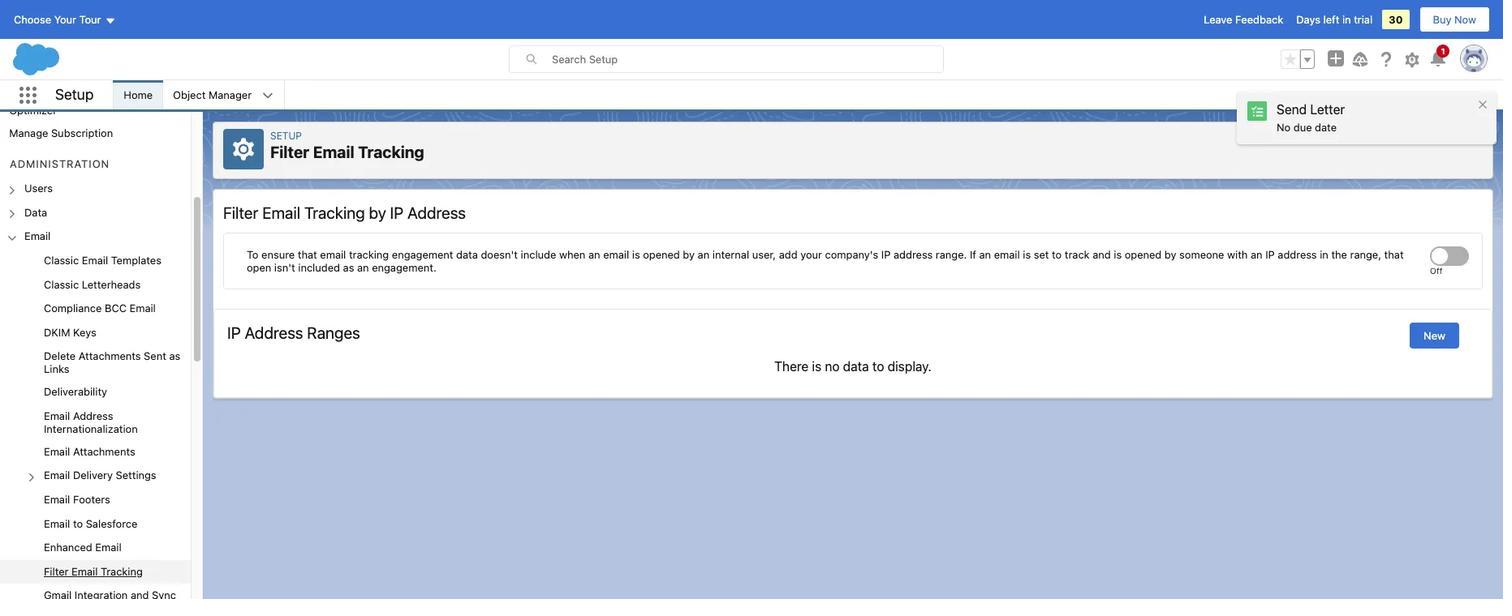 Task type: describe. For each thing, give the bounding box(es) containing it.
days
[[1296, 13, 1321, 26]]

filter inside setup filter email tracking
[[270, 143, 309, 162]]

buy now button
[[1419, 6, 1490, 32]]

address for email address internationalization
[[73, 410, 113, 423]]

email left footers
[[44, 494, 70, 507]]

tracking
[[349, 248, 389, 261]]

email up ensure
[[262, 204, 300, 222]]

deliverability link
[[44, 386, 107, 400]]

task image
[[1248, 101, 1267, 121]]

user,
[[752, 248, 776, 261]]

feedback
[[1235, 13, 1283, 26]]

leave feedback link
[[1204, 13, 1283, 26]]

templates
[[111, 254, 162, 267]]

leave feedback
[[1204, 13, 1283, 26]]

dkim keys link
[[44, 326, 96, 340]]

1 opened from the left
[[643, 248, 680, 261]]

data link
[[24, 206, 47, 220]]

filter email tracking link
[[44, 566, 143, 580]]

setup link
[[270, 130, 302, 142]]

manage subscription
[[9, 127, 113, 140]]

with
[[1227, 248, 1248, 261]]

email up email footers
[[44, 470, 70, 483]]

leave
[[1204, 13, 1233, 26]]

email up enhanced
[[44, 518, 70, 531]]

1 that from the left
[[298, 248, 317, 261]]

email right bcc
[[129, 302, 156, 315]]

delivery
[[73, 470, 113, 483]]

an right the when
[[588, 248, 600, 261]]

your
[[801, 248, 822, 261]]

email delivery settings
[[44, 470, 156, 483]]

an right if
[[979, 248, 991, 261]]

1
[[1441, 46, 1445, 56]]

ranges
[[307, 324, 360, 343]]

email link
[[24, 230, 51, 244]]

is right the when
[[632, 248, 640, 261]]

1 horizontal spatial by
[[683, 248, 695, 261]]

engagement
[[392, 248, 453, 261]]

enhanced email
[[44, 542, 122, 555]]

0 vertical spatial group
[[1281, 50, 1315, 69]]

attachments for delete
[[79, 350, 141, 363]]

there
[[774, 360, 809, 374]]

email up classic letterheads
[[82, 254, 108, 267]]

filter for filter email tracking
[[44, 566, 69, 579]]

filter email tracking tree item
[[0, 561, 191, 585]]

salesforce
[[86, 518, 138, 531]]

tracking for filter email tracking
[[101, 566, 143, 579]]

users link
[[24, 182, 53, 196]]

engagement.
[[372, 261, 436, 274]]

footers
[[73, 494, 110, 507]]

send letter no due date
[[1277, 102, 1345, 134]]

choose your tour button
[[13, 6, 116, 32]]

classic for classic email templates
[[44, 254, 79, 267]]

due
[[1294, 121, 1312, 134]]

company's
[[825, 248, 878, 261]]

is left the set
[[1023, 248, 1031, 261]]

email address internationalization
[[44, 410, 138, 436]]

to
[[247, 248, 259, 261]]

email attachments
[[44, 446, 135, 459]]

tracking for filter email tracking by ip address
[[304, 204, 365, 222]]

classic letterheads
[[44, 278, 141, 291]]

30
[[1389, 13, 1403, 26]]

email footers
[[44, 494, 110, 507]]

deliverability
[[44, 386, 107, 399]]

email down internationalization
[[44, 446, 70, 459]]

if
[[970, 248, 976, 261]]

object
[[173, 88, 206, 101]]

buy now
[[1433, 13, 1476, 26]]

choose
[[14, 13, 51, 26]]

ip address ranges
[[227, 324, 360, 343]]

left
[[1323, 13, 1340, 26]]

filter email tracking
[[44, 566, 143, 579]]

object manager link
[[163, 80, 261, 110]]

subscription
[[51, 127, 113, 140]]

attachments for email
[[73, 446, 135, 459]]

email inside setup filter email tracking
[[313, 143, 354, 162]]

settings
[[116, 470, 156, 483]]

object manager
[[173, 88, 252, 101]]

tracking inside setup filter email tracking
[[358, 143, 424, 162]]

links
[[44, 363, 69, 376]]

optimizer link
[[9, 104, 57, 117]]

email delivery settings link
[[44, 470, 156, 484]]

delete attachments sent as links
[[44, 350, 180, 376]]

off
[[1430, 266, 1443, 276]]

ensure
[[261, 248, 295, 261]]

an left internal
[[698, 248, 710, 261]]

1 vertical spatial to
[[872, 360, 884, 374]]

include
[[521, 248, 556, 261]]

set
[[1034, 248, 1049, 261]]

add
[[779, 248, 798, 261]]

dkim keys
[[44, 326, 96, 339]]

setup filter email tracking
[[270, 130, 424, 162]]

no
[[1277, 121, 1291, 134]]



Task type: locate. For each thing, give the bounding box(es) containing it.
0 horizontal spatial filter
[[44, 566, 69, 579]]

2 opened from the left
[[1125, 248, 1162, 261]]

classic email templates
[[44, 254, 162, 267]]

send
[[1277, 102, 1307, 117]]

tracking down enhanced email link
[[101, 566, 143, 579]]

classic letterheads link
[[44, 278, 141, 292]]

days left in trial
[[1296, 13, 1373, 26]]

0 horizontal spatial address
[[894, 248, 933, 261]]

compliance bcc email
[[44, 302, 156, 315]]

address left the on the top of the page
[[1278, 248, 1317, 261]]

address up engagement
[[408, 204, 466, 222]]

tracking inside tree item
[[101, 566, 143, 579]]

0 vertical spatial in
[[1342, 13, 1351, 26]]

0 horizontal spatial data
[[456, 248, 478, 261]]

doesn't
[[481, 248, 518, 261]]

send letter alert
[[1277, 101, 1486, 118]]

range.
[[936, 248, 967, 261]]

tracking
[[358, 143, 424, 162], [304, 204, 365, 222], [101, 566, 143, 579]]

0 vertical spatial attachments
[[79, 350, 141, 363]]

group containing classic email templates
[[0, 249, 191, 600]]

tracking up tracking
[[304, 204, 365, 222]]

attachments down keys
[[79, 350, 141, 363]]

1 vertical spatial tracking
[[304, 204, 365, 222]]

Search Setup text field
[[552, 46, 943, 72]]

email tree item
[[0, 225, 191, 600]]

your
[[54, 13, 76, 26]]

0 vertical spatial address
[[408, 204, 466, 222]]

data
[[456, 248, 478, 261], [843, 360, 869, 374]]

0 horizontal spatial group
[[0, 249, 191, 600]]

new
[[1424, 330, 1446, 343]]

that
[[298, 248, 317, 261], [1384, 248, 1404, 261]]

0 horizontal spatial to
[[73, 518, 83, 531]]

setup for setup filter email tracking
[[270, 130, 302, 142]]

optimizer
[[9, 104, 57, 117]]

letter
[[1310, 102, 1345, 117]]

0 horizontal spatial that
[[298, 248, 317, 261]]

tracking up 'filter email tracking by ip address'
[[358, 143, 424, 162]]

2 email from the left
[[603, 248, 629, 261]]

as right sent
[[169, 350, 180, 363]]

in right the left
[[1342, 13, 1351, 26]]

filter for filter email tracking by ip address
[[223, 204, 258, 222]]

email footers link
[[44, 494, 110, 508]]

1 vertical spatial in
[[1320, 248, 1329, 261]]

2 vertical spatial filter
[[44, 566, 69, 579]]

0 horizontal spatial setup
[[55, 86, 94, 103]]

0 horizontal spatial by
[[369, 204, 386, 222]]

2 vertical spatial address
[[73, 410, 113, 423]]

to down email footers link in the bottom of the page
[[73, 518, 83, 531]]

1 vertical spatial group
[[0, 249, 191, 600]]

1 vertical spatial as
[[169, 350, 180, 363]]

email down salesforce
[[95, 542, 122, 555]]

range,
[[1350, 248, 1382, 261]]

2 classic from the top
[[44, 278, 79, 291]]

there is no data to display.
[[774, 360, 932, 374]]

1 horizontal spatial email
[[603, 248, 629, 261]]

the
[[1332, 248, 1347, 261]]

letterheads
[[82, 278, 141, 291]]

compliance bcc email link
[[44, 302, 156, 316]]

to inside email 'tree item'
[[73, 518, 83, 531]]

that right range,
[[1384, 248, 1404, 261]]

trial
[[1354, 13, 1373, 26]]

2 horizontal spatial to
[[1052, 248, 1062, 261]]

address down deliverability link
[[73, 410, 113, 423]]

as
[[343, 261, 354, 274], [169, 350, 180, 363]]

1 horizontal spatial setup
[[270, 130, 302, 142]]

1 horizontal spatial opened
[[1125, 248, 1162, 261]]

by left someone
[[1165, 248, 1177, 261]]

opened left internal
[[643, 248, 680, 261]]

to inside to ensure that email tracking engagement data doesn't include when an email is opened by an internal user, add your company's ip address range. if an email is set to track and is opened by someone with an ip address in the range, that open isn't included as an engagement.
[[1052, 248, 1062, 261]]

by left internal
[[683, 248, 695, 261]]

filter email tracking by ip address
[[223, 204, 466, 222]]

1 vertical spatial address
[[245, 324, 303, 343]]

an right with
[[1251, 248, 1263, 261]]

as inside to ensure that email tracking engagement data doesn't include when an email is opened by an internal user, add your company's ip address range. if an email is set to track and is opened by someone with an ip address in the range, that open isn't included as an engagement.
[[343, 261, 354, 274]]

email inside email address internationalization
[[44, 410, 70, 423]]

compliance
[[44, 302, 102, 315]]

0 vertical spatial filter
[[270, 143, 309, 162]]

to right the set
[[1052, 248, 1062, 261]]

administration
[[10, 157, 110, 170]]

internal
[[712, 248, 749, 261]]

data left doesn't
[[456, 248, 478, 261]]

1 horizontal spatial group
[[1281, 50, 1315, 69]]

display.
[[888, 360, 932, 374]]

that right "isn't"
[[298, 248, 317, 261]]

1 horizontal spatial filter
[[223, 204, 258, 222]]

1 vertical spatial attachments
[[73, 446, 135, 459]]

ip
[[390, 204, 404, 222], [881, 248, 891, 261], [1266, 248, 1275, 261], [227, 324, 241, 343]]

email to salesforce link
[[44, 518, 138, 532]]

2 vertical spatial tracking
[[101, 566, 143, 579]]

is left no on the right bottom of page
[[812, 360, 822, 374]]

0 vertical spatial tracking
[[358, 143, 424, 162]]

email address internationalization link
[[44, 410, 191, 436]]

email down enhanced email link
[[71, 566, 98, 579]]

enhanced email link
[[44, 542, 122, 556]]

buy
[[1433, 13, 1452, 26]]

in inside to ensure that email tracking engagement data doesn't include when an email is opened by an internal user, add your company's ip address range. if an email is set to track and is opened by someone with an ip address in the range, that open isn't included as an engagement.
[[1320, 248, 1329, 261]]

1 horizontal spatial address
[[245, 324, 303, 343]]

0 horizontal spatial address
[[73, 410, 113, 423]]

classic up compliance
[[44, 278, 79, 291]]

data inside to ensure that email tracking engagement data doesn't include when an email is opened by an internal user, add your company's ip address range. if an email is set to track and is opened by someone with an ip address in the range, that open isn't included as an engagement.
[[456, 248, 478, 261]]

classic for classic letterheads
[[44, 278, 79, 291]]

setup
[[55, 86, 94, 103], [270, 130, 302, 142]]

in
[[1342, 13, 1351, 26], [1320, 248, 1329, 261]]

1 vertical spatial data
[[843, 360, 869, 374]]

1 horizontal spatial as
[[343, 261, 354, 274]]

address inside email address internationalization
[[73, 410, 113, 423]]

1 horizontal spatial data
[[843, 360, 869, 374]]

new button
[[1410, 323, 1459, 349]]

1 horizontal spatial that
[[1384, 248, 1404, 261]]

date
[[1315, 121, 1337, 134]]

users
[[24, 182, 53, 195]]

email left tracking
[[320, 248, 346, 261]]

filter up to
[[223, 204, 258, 222]]

address
[[408, 204, 466, 222], [245, 324, 303, 343], [73, 410, 113, 423]]

email down data 'link'
[[24, 230, 51, 243]]

0 vertical spatial data
[[456, 248, 478, 261]]

filter down enhanced
[[44, 566, 69, 579]]

by up tracking
[[369, 204, 386, 222]]

0 vertical spatial classic
[[44, 254, 79, 267]]

2 address from the left
[[1278, 248, 1317, 261]]

3 email from the left
[[994, 248, 1020, 261]]

2 that from the left
[[1384, 248, 1404, 261]]

address left range. at the top right of the page
[[894, 248, 933, 261]]

2 horizontal spatial by
[[1165, 248, 1177, 261]]

enhanced
[[44, 542, 92, 555]]

address left ranges
[[245, 324, 303, 343]]

data
[[24, 206, 47, 219]]

by
[[369, 204, 386, 222], [683, 248, 695, 261], [1165, 248, 1177, 261]]

in left the on the top of the page
[[1320, 248, 1329, 261]]

0 vertical spatial to
[[1052, 248, 1062, 261]]

email right the when
[[603, 248, 629, 261]]

attachments inside the 'delete attachments sent as links'
[[79, 350, 141, 363]]

as right included
[[343, 261, 354, 274]]

0 horizontal spatial opened
[[643, 248, 680, 261]]

as inside the 'delete attachments sent as links'
[[169, 350, 180, 363]]

open
[[247, 261, 271, 274]]

now
[[1455, 13, 1476, 26]]

1 classic from the top
[[44, 254, 79, 267]]

delete
[[44, 350, 76, 363]]

1 vertical spatial setup
[[270, 130, 302, 142]]

opened right and
[[1125, 248, 1162, 261]]

someone
[[1179, 248, 1224, 261]]

to left display.
[[872, 360, 884, 374]]

address
[[894, 248, 933, 261], [1278, 248, 1317, 261]]

manage
[[9, 127, 48, 140]]

internationalization
[[44, 423, 138, 436]]

is right and
[[1114, 248, 1122, 261]]

filter
[[270, 143, 309, 162], [223, 204, 258, 222], [44, 566, 69, 579]]

email down deliverability link
[[44, 410, 70, 423]]

an left the engagement. at left
[[357, 261, 369, 274]]

opened
[[643, 248, 680, 261], [1125, 248, 1162, 261]]

and
[[1093, 248, 1111, 261]]

0 vertical spatial as
[[343, 261, 354, 274]]

included
[[298, 261, 340, 274]]

filter down setup link
[[270, 143, 309, 162]]

an
[[588, 248, 600, 261], [698, 248, 710, 261], [979, 248, 991, 261], [1251, 248, 1263, 261], [357, 261, 369, 274]]

email inside tree item
[[71, 566, 98, 579]]

0 horizontal spatial in
[[1320, 248, 1329, 261]]

2 horizontal spatial address
[[408, 204, 466, 222]]

home
[[124, 88, 153, 101]]

classic down the email link
[[44, 254, 79, 267]]

tour
[[79, 13, 101, 26]]

1 horizontal spatial to
[[872, 360, 884, 374]]

0 horizontal spatial as
[[169, 350, 180, 363]]

home link
[[114, 80, 162, 110]]

address for ip address ranges
[[245, 324, 303, 343]]

email right if
[[994, 248, 1020, 261]]

setup inside setup filter email tracking
[[270, 130, 302, 142]]

0 horizontal spatial email
[[320, 248, 346, 261]]

1 button
[[1429, 45, 1450, 69]]

attachments up email delivery settings
[[73, 446, 135, 459]]

sent
[[144, 350, 166, 363]]

filter inside filter email tracking link
[[44, 566, 69, 579]]

setup for setup
[[55, 86, 94, 103]]

2 vertical spatial to
[[73, 518, 83, 531]]

1 horizontal spatial in
[[1342, 13, 1351, 26]]

bcc
[[105, 302, 127, 315]]

1 email from the left
[[320, 248, 346, 261]]

0 vertical spatial setup
[[55, 86, 94, 103]]

track
[[1065, 248, 1090, 261]]

1 horizontal spatial address
[[1278, 248, 1317, 261]]

1 vertical spatial filter
[[223, 204, 258, 222]]

no
[[825, 360, 840, 374]]

data right no on the right bottom of page
[[843, 360, 869, 374]]

group
[[1281, 50, 1315, 69], [0, 249, 191, 600]]

when
[[559, 248, 586, 261]]

1 vertical spatial classic
[[44, 278, 79, 291]]

email up 'filter email tracking by ip address'
[[313, 143, 354, 162]]

attachments
[[79, 350, 141, 363], [73, 446, 135, 459]]

1 address from the left
[[894, 248, 933, 261]]

2 horizontal spatial filter
[[270, 143, 309, 162]]

email attachments link
[[44, 446, 135, 460]]

dkim
[[44, 326, 70, 339]]

2 horizontal spatial email
[[994, 248, 1020, 261]]



Task type: vqa. For each thing, say whether or not it's contained in the screenshot.
Buy Now button at right top
yes



